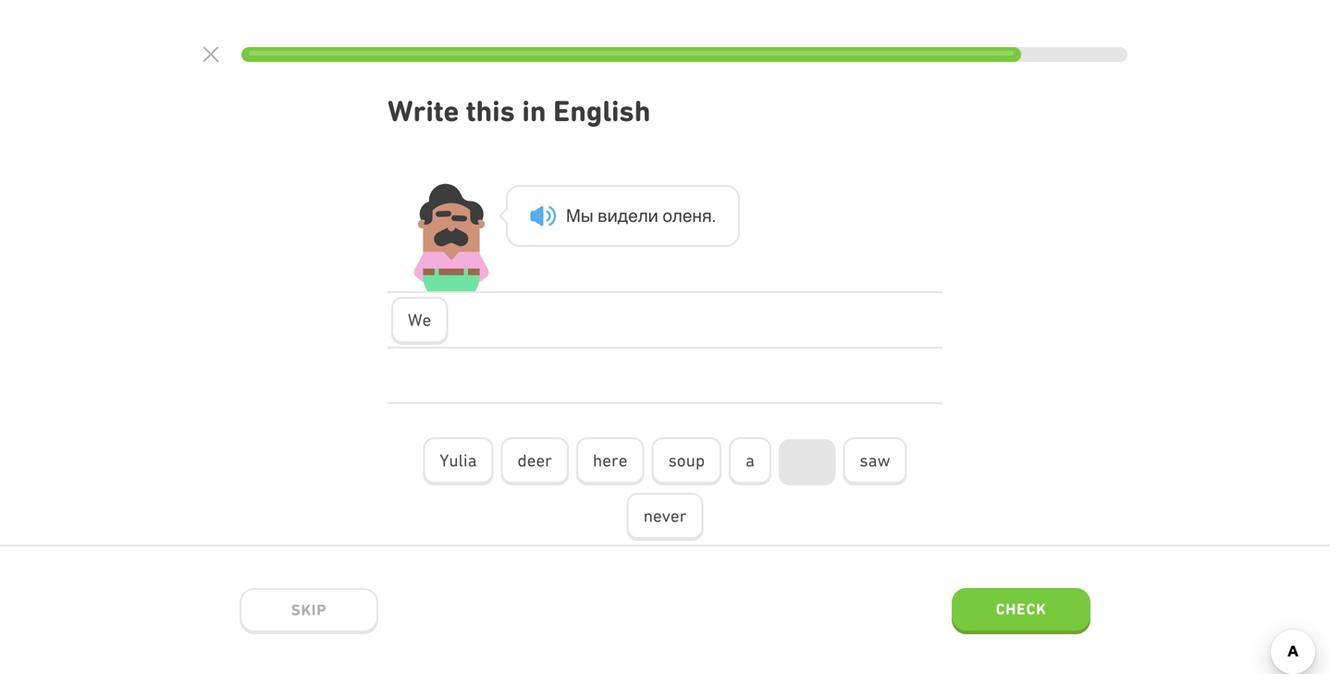 Task type: describe. For each thing, give the bounding box(es) containing it.
2 и from the left
[[648, 206, 658, 226]]

here
[[593, 451, 628, 470]]

1 е from the left
[[628, 206, 638, 226]]

check button
[[952, 588, 1091, 635]]

д
[[618, 206, 628, 226]]

в
[[598, 206, 607, 226]]

here button
[[576, 438, 644, 486]]

in
[[522, 94, 546, 128]]

deer
[[518, 451, 552, 470]]

н
[[692, 206, 702, 226]]

soup button
[[652, 438, 722, 486]]

2 е from the left
[[683, 206, 692, 226]]

о
[[663, 206, 672, 226]]

м ы
[[566, 206, 593, 226]]

1 и from the left
[[607, 206, 618, 226]]

a button
[[729, 438, 771, 486]]

2 л from the left
[[672, 206, 683, 226]]

saw
[[860, 451, 890, 470]]

deer button
[[501, 438, 569, 486]]

yulia
[[440, 451, 477, 470]]

never
[[644, 506, 687, 526]]

we
[[408, 310, 431, 330]]

м
[[566, 206, 581, 226]]

never button
[[627, 493, 703, 541]]

write this in english
[[388, 94, 651, 128]]



Task type: vqa. For each thing, say whether or not it's contained in the screenshot.
never button
yes



Task type: locate. For each thing, give the bounding box(es) containing it.
soup
[[668, 451, 705, 470]]

и right ы
[[607, 206, 618, 226]]

skip
[[291, 601, 327, 619]]

0 horizontal spatial и
[[607, 206, 618, 226]]

check
[[996, 600, 1047, 618]]

л right "д"
[[638, 206, 648, 226]]

е left 'я'
[[683, 206, 692, 226]]

е
[[628, 206, 638, 226], [683, 206, 692, 226]]

ы
[[581, 206, 593, 226]]

0 horizontal spatial л
[[638, 206, 648, 226]]

0 horizontal spatial е
[[628, 206, 638, 226]]

a
[[746, 451, 755, 470]]

л left н
[[672, 206, 683, 226]]

we button
[[391, 297, 448, 345]]

saw button
[[843, 438, 907, 486]]

и left о
[[648, 206, 658, 226]]

я
[[702, 206, 712, 226]]

skip button
[[240, 588, 378, 635]]

и
[[607, 206, 618, 226], [648, 206, 658, 226]]

в и д е л и о л е н я .
[[598, 206, 716, 226]]

1 horizontal spatial и
[[648, 206, 658, 226]]

л
[[638, 206, 648, 226], [672, 206, 683, 226]]

write
[[388, 94, 459, 128]]

this
[[466, 94, 515, 128]]

1 horizontal spatial е
[[683, 206, 692, 226]]

english
[[553, 94, 651, 128]]

progress bar
[[241, 47, 1128, 62]]

.
[[712, 206, 716, 226]]

1 л from the left
[[638, 206, 648, 226]]

е right в
[[628, 206, 638, 226]]

yulia button
[[423, 438, 494, 486]]

1 horizontal spatial л
[[672, 206, 683, 226]]



